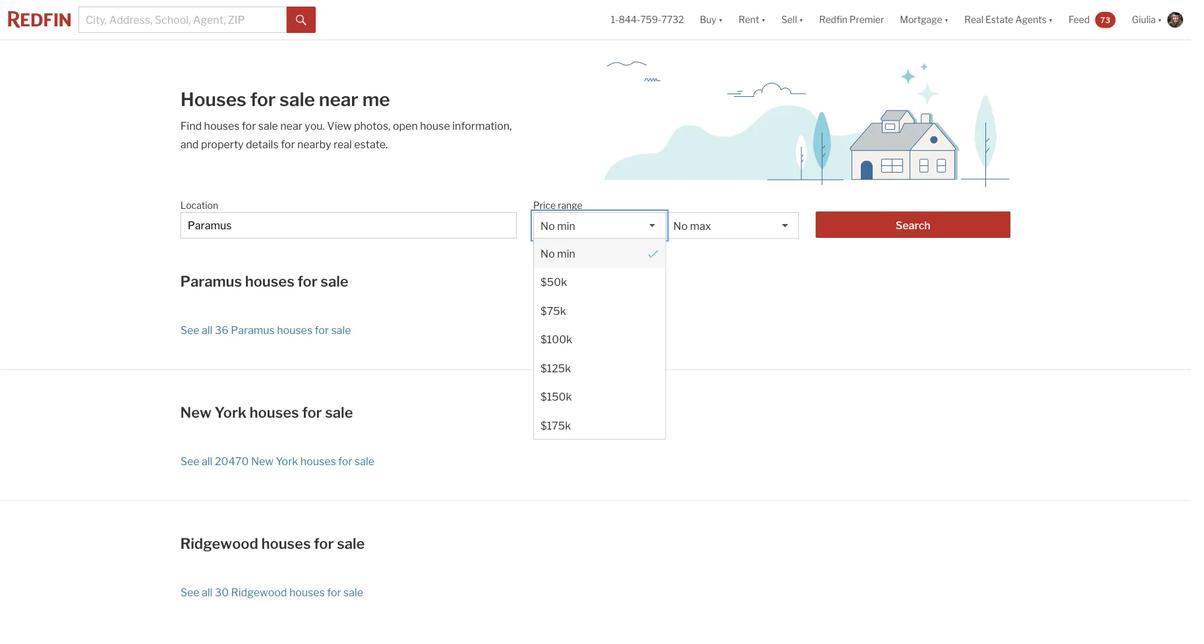 Task type: describe. For each thing, give the bounding box(es) containing it.
view
[[327, 119, 352, 132]]

1-844-759-7732 link
[[611, 14, 684, 25]]

$75k
[[541, 304, 566, 317]]

redfin premier button
[[811, 0, 892, 40]]

paramus houses for sale
[[180, 272, 349, 290]]

for inside view photos, open house information, and property details for nearby real estate.
[[281, 138, 295, 151]]

dialog containing no min
[[533, 238, 666, 440]]

no min element
[[534, 239, 666, 268]]

1 vertical spatial york
[[276, 455, 298, 468]]

0 vertical spatial near
[[319, 88, 359, 111]]

0 vertical spatial york
[[215, 403, 247, 421]]

premier
[[850, 14, 884, 25]]

giulia ▾
[[1132, 14, 1162, 25]]

nearby
[[297, 138, 331, 151]]

see all 20470 new york houses for sale
[[180, 455, 375, 468]]

me
[[362, 88, 390, 111]]

buy ▾
[[700, 14, 723, 25]]

▾ for sell ▾
[[799, 14, 803, 25]]

no up $50k
[[541, 247, 555, 260]]

see for paramus houses for sale
[[180, 324, 199, 337]]

open
[[393, 119, 418, 132]]

▾ for rent ▾
[[761, 14, 766, 25]]

see for new york houses for sale
[[180, 455, 199, 468]]

photos,
[[354, 119, 391, 132]]

no max
[[673, 220, 711, 232]]

▾ for buy ▾
[[719, 14, 723, 25]]

$50k
[[541, 276, 567, 288]]

1 no min from the top
[[541, 220, 575, 232]]

1-844-759-7732
[[611, 14, 684, 25]]

City, Address, School, Agent, ZIP search field
[[78, 7, 287, 33]]

rent ▾ button
[[739, 0, 766, 40]]

sell ▾ button
[[782, 0, 803, 40]]

no left "max"
[[673, 220, 688, 232]]

1 vertical spatial ridgewood
[[231, 586, 287, 599]]

36
[[215, 324, 229, 337]]

sell
[[782, 14, 797, 25]]

estate
[[986, 14, 1014, 25]]

submit search image
[[296, 15, 307, 26]]

location
[[180, 200, 218, 211]]

rent ▾ button
[[731, 0, 774, 40]]

1-
[[611, 14, 619, 25]]

you.
[[305, 119, 325, 132]]

redfin premier
[[819, 14, 884, 25]]

search
[[896, 219, 931, 232]]

all for paramus
[[202, 324, 213, 337]]

real
[[334, 138, 352, 151]]

all for new
[[202, 455, 213, 468]]

73
[[1101, 15, 1111, 25]]

see all 30 ridgewood houses for sale
[[180, 586, 363, 599]]

new york houses for sale
[[180, 403, 353, 421]]

feed
[[1069, 14, 1090, 25]]

real estate agents ▾
[[965, 14, 1053, 25]]

mortgage ▾ button
[[900, 0, 949, 40]]

find houses for sale near you.
[[180, 119, 327, 132]]

buy ▾ button
[[700, 0, 723, 40]]

rent ▾
[[739, 14, 766, 25]]

20470
[[215, 455, 249, 468]]

City, Address, School, Agent, ZIP search field
[[180, 212, 517, 239]]

all for ridgewood
[[202, 586, 213, 599]]

property
[[201, 138, 244, 151]]

list box containing no min
[[533, 212, 666, 440]]



Task type: vqa. For each thing, say whether or not it's contained in the screenshot.
DATA
no



Task type: locate. For each thing, give the bounding box(es) containing it.
$125k
[[541, 362, 571, 374]]

see left "36" at bottom left
[[180, 324, 199, 337]]

user photo image
[[1168, 12, 1183, 28]]

no
[[541, 220, 555, 232], [673, 220, 688, 232], [541, 247, 555, 260]]

844-
[[619, 14, 640, 25]]

estate.
[[354, 138, 388, 151]]

$150k
[[541, 390, 572, 403]]

ridgewood up '30'
[[180, 535, 258, 552]]

see left 20470
[[180, 455, 199, 468]]

see for ridgewood houses for sale
[[180, 586, 199, 599]]

see all 36 paramus houses for sale
[[180, 324, 351, 337]]

sell ▾
[[782, 14, 803, 25]]

mortgage ▾ button
[[892, 0, 957, 40]]

information,
[[452, 119, 512, 132]]

all left "36" at bottom left
[[202, 324, 213, 337]]

all left 20470
[[202, 455, 213, 468]]

paramus right "36" at bottom left
[[231, 324, 275, 337]]

price
[[533, 200, 556, 211]]

min up $50k
[[557, 247, 575, 260]]

▾ for mortgage ▾
[[945, 14, 949, 25]]

york up 20470
[[215, 403, 247, 421]]

2 vertical spatial all
[[202, 586, 213, 599]]

0 vertical spatial new
[[180, 403, 212, 421]]

york
[[215, 403, 247, 421], [276, 455, 298, 468]]

dialog
[[533, 238, 666, 440]]

buy ▾ button
[[692, 0, 731, 40]]

house
[[420, 119, 450, 132]]

near
[[319, 88, 359, 111], [280, 119, 302, 132]]

1 horizontal spatial york
[[276, 455, 298, 468]]

4 ▾ from the left
[[945, 14, 949, 25]]

list box
[[533, 212, 666, 440]]

7732
[[662, 14, 684, 25]]

2 ▾ from the left
[[761, 14, 766, 25]]

0 vertical spatial ridgewood
[[180, 535, 258, 552]]

0 vertical spatial paramus
[[180, 272, 242, 290]]

min down range
[[557, 220, 575, 232]]

range
[[558, 200, 583, 211]]

▾ right rent
[[761, 14, 766, 25]]

houses
[[204, 119, 240, 132], [245, 272, 295, 290], [277, 324, 313, 337], [250, 403, 299, 421], [300, 455, 336, 468], [261, 535, 311, 552], [289, 586, 325, 599]]

1 vertical spatial no min
[[541, 247, 575, 260]]

redfin
[[819, 14, 848, 25]]

find
[[180, 119, 202, 132]]

no min up $50k
[[541, 247, 575, 260]]

see left '30'
[[180, 586, 199, 599]]

no down price
[[541, 220, 555, 232]]

sale
[[280, 88, 315, 111], [258, 119, 278, 132], [321, 272, 349, 290], [331, 324, 351, 337], [325, 403, 353, 421], [355, 455, 375, 468], [337, 535, 365, 552], [344, 586, 363, 599]]

paramus up "36" at bottom left
[[180, 272, 242, 290]]

ridgewood right '30'
[[231, 586, 287, 599]]

0 vertical spatial min
[[557, 220, 575, 232]]

1 min from the top
[[557, 220, 575, 232]]

2 min from the top
[[557, 247, 575, 260]]

▾ for giulia ▾
[[1158, 14, 1162, 25]]

near left you.
[[280, 119, 302, 132]]

houses
[[181, 88, 246, 111]]

new
[[180, 403, 212, 421], [251, 455, 274, 468]]

ridgewood houses for sale
[[180, 535, 365, 552]]

0 horizontal spatial new
[[180, 403, 212, 421]]

0 vertical spatial all
[[202, 324, 213, 337]]

1 vertical spatial paramus
[[231, 324, 275, 337]]

▾ right mortgage
[[945, 14, 949, 25]]

3 ▾ from the left
[[799, 14, 803, 25]]

3 see from the top
[[180, 586, 199, 599]]

▾ inside mortgage ▾ dropdown button
[[945, 14, 949, 25]]

$100k
[[541, 333, 572, 346]]

ridgewood
[[180, 535, 258, 552], [231, 586, 287, 599]]

0 vertical spatial no min
[[541, 220, 575, 232]]

1 vertical spatial see
[[180, 455, 199, 468]]

$175k
[[541, 419, 571, 432]]

▾ inside sell ▾ dropdown button
[[799, 14, 803, 25]]

details
[[246, 138, 279, 151]]

near up view at left top
[[319, 88, 359, 111]]

min
[[557, 220, 575, 232], [557, 247, 575, 260]]

6 ▾ from the left
[[1158, 14, 1162, 25]]

1 vertical spatial all
[[202, 455, 213, 468]]

759-
[[640, 14, 662, 25]]

paramus
[[180, 272, 242, 290], [231, 324, 275, 337]]

2 all from the top
[[202, 455, 213, 468]]

view photos, open house information, and property details for nearby real estate.
[[180, 119, 512, 151]]

and
[[180, 138, 199, 151]]

2 no min from the top
[[541, 247, 575, 260]]

▾ inside buy ▾ dropdown button
[[719, 14, 723, 25]]

1 horizontal spatial new
[[251, 455, 274, 468]]

max
[[690, 220, 711, 232]]

3 all from the top
[[202, 586, 213, 599]]

▾ inside real estate agents ▾ link
[[1049, 14, 1053, 25]]

mortgage ▾
[[900, 14, 949, 25]]

giulia
[[1132, 14, 1156, 25]]

no min down price range
[[541, 220, 575, 232]]

▾ right sell
[[799, 14, 803, 25]]

search button
[[816, 211, 1011, 238]]

▾ right "agents"
[[1049, 14, 1053, 25]]

houses for sale near me
[[181, 88, 390, 111]]

sell ▾ button
[[774, 0, 811, 40]]

5 ▾ from the left
[[1049, 14, 1053, 25]]

▾ right buy
[[719, 14, 723, 25]]

2 see from the top
[[180, 455, 199, 468]]

real
[[965, 14, 984, 25]]

30
[[215, 586, 229, 599]]

▾ inside rent ▾ dropdown button
[[761, 14, 766, 25]]

1 horizontal spatial near
[[319, 88, 359, 111]]

1 all from the top
[[202, 324, 213, 337]]

1 see from the top
[[180, 324, 199, 337]]

▾ left user photo
[[1158, 14, 1162, 25]]

agents
[[1016, 14, 1047, 25]]

no min
[[541, 220, 575, 232], [541, 247, 575, 260]]

1 vertical spatial new
[[251, 455, 274, 468]]

all
[[202, 324, 213, 337], [202, 455, 213, 468], [202, 586, 213, 599]]

price range
[[533, 200, 583, 211]]

1 vertical spatial near
[[280, 119, 302, 132]]

1 ▾ from the left
[[719, 14, 723, 25]]

see
[[180, 324, 199, 337], [180, 455, 199, 468], [180, 586, 199, 599]]

york down new york houses for sale
[[276, 455, 298, 468]]

▾
[[719, 14, 723, 25], [761, 14, 766, 25], [799, 14, 803, 25], [945, 14, 949, 25], [1049, 14, 1053, 25], [1158, 14, 1162, 25]]

2 vertical spatial see
[[180, 586, 199, 599]]

0 horizontal spatial near
[[280, 119, 302, 132]]

real estate agents ▾ button
[[957, 0, 1061, 40]]

mortgage
[[900, 14, 943, 25]]

real estate agents ▾ link
[[965, 0, 1053, 40]]

all left '30'
[[202, 586, 213, 599]]

for
[[250, 88, 276, 111], [242, 119, 256, 132], [281, 138, 295, 151], [298, 272, 318, 290], [315, 324, 329, 337], [302, 403, 322, 421], [338, 455, 352, 468], [314, 535, 334, 552], [327, 586, 341, 599]]

buy
[[700, 14, 717, 25]]

0 vertical spatial see
[[180, 324, 199, 337]]

rent
[[739, 14, 759, 25]]

1 vertical spatial min
[[557, 247, 575, 260]]

0 horizontal spatial york
[[215, 403, 247, 421]]



